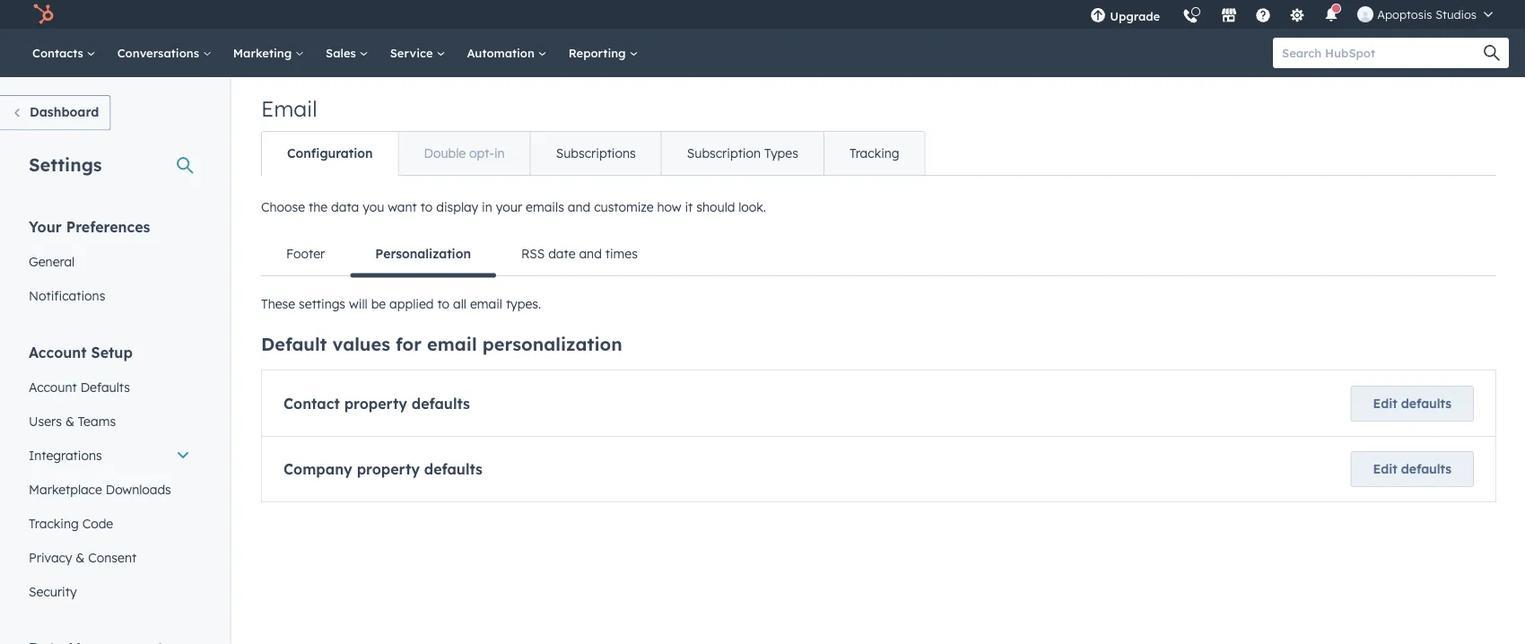 Task type: describe. For each thing, give the bounding box(es) containing it.
values
[[333, 333, 390, 355]]

users & teams link
[[18, 404, 201, 438]]

personalization
[[483, 333, 622, 355]]

1 vertical spatial email
[[427, 333, 477, 355]]

marketplace downloads link
[[18, 472, 201, 507]]

company
[[284, 460, 352, 478]]

edit defaults button for company property defaults
[[1351, 451, 1474, 487]]

calling icon button
[[1176, 2, 1206, 28]]

emails
[[526, 199, 564, 215]]

reporting
[[569, 45, 629, 60]]

email
[[261, 95, 317, 122]]

edit defaults for company property defaults
[[1373, 461, 1452, 477]]

default
[[261, 333, 327, 355]]

0 vertical spatial email
[[470, 296, 502, 312]]

users
[[29, 413, 62, 429]]

navigation for choose the data you want to display in your emails and customize how it should look.
[[261, 232, 1497, 278]]

how
[[657, 199, 682, 215]]

apoptosis studios button
[[1347, 0, 1504, 29]]

security
[[29, 584, 77, 599]]

will
[[349, 296, 368, 312]]

& for privacy
[[76, 550, 85, 565]]

in inside "navigation"
[[494, 145, 505, 161]]

personalization
[[375, 246, 471, 262]]

integrations button
[[18, 438, 201, 472]]

notifications
[[29, 288, 105, 303]]

privacy & consent
[[29, 550, 137, 565]]

marketing
[[233, 45, 295, 60]]

choose the data you want to display in your emails and customize how it should look.
[[261, 199, 766, 215]]

users & teams
[[29, 413, 116, 429]]

types
[[764, 145, 798, 161]]

rss date and times link
[[496, 232, 663, 275]]

property for company
[[357, 460, 420, 478]]

edit defaults for contact property defaults
[[1373, 396, 1452, 411]]

privacy
[[29, 550, 72, 565]]

your
[[496, 199, 522, 215]]

settings
[[299, 296, 346, 312]]

settings link
[[1279, 0, 1317, 29]]

choose
[[261, 199, 305, 215]]

should
[[697, 199, 735, 215]]

double opt-in
[[424, 145, 505, 161]]

personalization link
[[350, 232, 496, 278]]

conversations link
[[107, 29, 222, 77]]

tracking link
[[824, 132, 925, 175]]

company property defaults
[[284, 460, 483, 478]]

these settings will be applied to all email types.
[[261, 296, 541, 312]]

subscription types link
[[661, 132, 824, 175]]

sales
[[326, 45, 360, 60]]

account for account defaults
[[29, 379, 77, 395]]

rss
[[521, 246, 545, 262]]

service link
[[379, 29, 456, 77]]

rss date and times
[[521, 246, 638, 262]]

marketing link
[[222, 29, 315, 77]]

integrations
[[29, 447, 102, 463]]

account defaults
[[29, 379, 130, 395]]

data
[[331, 199, 359, 215]]

apoptosis
[[1378, 7, 1433, 22]]

marketplaces image
[[1221, 8, 1238, 24]]

setup
[[91, 343, 133, 361]]

Search HubSpot search field
[[1273, 38, 1493, 68]]

defaults
[[80, 379, 130, 395]]

marketplace downloads
[[29, 481, 171, 497]]

edit defaults button for contact property defaults
[[1351, 386, 1474, 422]]

navigation for email
[[261, 131, 926, 176]]

be
[[371, 296, 386, 312]]

default values for email personalization
[[261, 333, 622, 355]]

the
[[309, 199, 328, 215]]

double
[[424, 145, 466, 161]]

contact property defaults
[[284, 395, 470, 413]]

subscription
[[687, 145, 761, 161]]

subscriptions
[[556, 145, 636, 161]]

tracking code
[[29, 515, 113, 531]]

it
[[685, 199, 693, 215]]

upgrade image
[[1090, 8, 1106, 24]]

account setup element
[[18, 342, 201, 609]]

edit for company property defaults
[[1373, 461, 1398, 477]]



Task type: locate. For each thing, give the bounding box(es) containing it.
navigation
[[261, 131, 926, 176], [261, 232, 1497, 278]]

automation
[[467, 45, 538, 60]]

navigation containing footer
[[261, 232, 1497, 278]]

configuration
[[287, 145, 373, 161]]

footer
[[286, 246, 325, 262]]

0 vertical spatial account
[[29, 343, 87, 361]]

upgrade
[[1110, 9, 1160, 23]]

0 horizontal spatial in
[[482, 199, 492, 215]]

opt-
[[469, 145, 494, 161]]

0 vertical spatial in
[[494, 145, 505, 161]]

your
[[29, 218, 62, 236]]

consent
[[88, 550, 137, 565]]

0 vertical spatial &
[[65, 413, 74, 429]]

property for contact
[[344, 395, 407, 413]]

times
[[605, 246, 638, 262]]

hubspot link
[[22, 4, 67, 25]]

help image
[[1256, 8, 1272, 24]]

these
[[261, 296, 295, 312]]

general link
[[18, 245, 201, 279]]

automation link
[[456, 29, 558, 77]]

1 horizontal spatial to
[[437, 296, 450, 312]]

contacts link
[[22, 29, 107, 77]]

and
[[568, 199, 591, 215], [579, 246, 602, 262]]

marketplaces button
[[1211, 0, 1248, 29]]

1 edit defaults from the top
[[1373, 396, 1452, 411]]

date
[[548, 246, 576, 262]]

1 account from the top
[[29, 343, 87, 361]]

1 vertical spatial navigation
[[261, 232, 1497, 278]]

1 horizontal spatial tracking
[[850, 145, 900, 161]]

2 edit defaults from the top
[[1373, 461, 1452, 477]]

display
[[436, 199, 478, 215]]

1 vertical spatial edit
[[1373, 461, 1398, 477]]

subscription types
[[687, 145, 798, 161]]

your preferences element
[[18, 217, 201, 313]]

2 account from the top
[[29, 379, 77, 395]]

downloads
[[106, 481, 171, 497]]

to for applied
[[437, 296, 450, 312]]

tracking code link
[[18, 507, 201, 541]]

look.
[[739, 199, 766, 215]]

0 vertical spatial to
[[421, 199, 433, 215]]

and right date
[[579, 246, 602, 262]]

1 edit from the top
[[1373, 396, 1398, 411]]

2 edit from the top
[[1373, 461, 1398, 477]]

0 vertical spatial and
[[568, 199, 591, 215]]

1 horizontal spatial &
[[76, 550, 85, 565]]

property down values at the bottom left of page
[[344, 395, 407, 413]]

0 horizontal spatial to
[[421, 199, 433, 215]]

defaults
[[412, 395, 470, 413], [1401, 396, 1452, 411], [424, 460, 483, 478], [1401, 461, 1452, 477]]

1 vertical spatial account
[[29, 379, 77, 395]]

service
[[390, 45, 436, 60]]

edit defaults button
[[1351, 386, 1474, 422], [1351, 451, 1474, 487]]

edit defaults
[[1373, 396, 1452, 411], [1373, 461, 1452, 477]]

and inside "navigation"
[[579, 246, 602, 262]]

0 vertical spatial tracking
[[850, 145, 900, 161]]

& right "privacy"
[[76, 550, 85, 565]]

studios
[[1436, 7, 1477, 22]]

conversations
[[117, 45, 203, 60]]

want
[[388, 199, 417, 215]]

0 vertical spatial edit
[[1373, 396, 1398, 411]]

1 vertical spatial to
[[437, 296, 450, 312]]

code
[[82, 515, 113, 531]]

your preferences
[[29, 218, 150, 236]]

1 vertical spatial in
[[482, 199, 492, 215]]

apoptosis studios
[[1378, 7, 1477, 22]]

& right users
[[65, 413, 74, 429]]

email down the all
[[427, 333, 477, 355]]

you
[[363, 199, 384, 215]]

security link
[[18, 575, 201, 609]]

search image
[[1484, 45, 1500, 61]]

in
[[494, 145, 505, 161], [482, 199, 492, 215]]

tracking for tracking
[[850, 145, 900, 161]]

tara schultz image
[[1358, 6, 1374, 22]]

in up 'your'
[[494, 145, 505, 161]]

navigation containing configuration
[[261, 131, 926, 176]]

tracking inside account setup element
[[29, 515, 79, 531]]

0 vertical spatial edit defaults
[[1373, 396, 1452, 411]]

edit
[[1373, 396, 1398, 411], [1373, 461, 1398, 477]]

in left 'your'
[[482, 199, 492, 215]]

1 vertical spatial property
[[357, 460, 420, 478]]

0 vertical spatial property
[[344, 395, 407, 413]]

to left the all
[[437, 296, 450, 312]]

reporting link
[[558, 29, 649, 77]]

edit for contact property defaults
[[1373, 396, 1398, 411]]

to for want
[[421, 199, 433, 215]]

0 horizontal spatial tracking
[[29, 515, 79, 531]]

settings
[[29, 153, 102, 175]]

marketplace
[[29, 481, 102, 497]]

1 vertical spatial edit defaults
[[1373, 461, 1452, 477]]

1 vertical spatial edit defaults button
[[1351, 451, 1474, 487]]

account
[[29, 343, 87, 361], [29, 379, 77, 395]]

1 vertical spatial &
[[76, 550, 85, 565]]

dashboard
[[30, 104, 99, 120]]

notifications image
[[1324, 8, 1340, 24]]

configuration link
[[262, 132, 398, 175]]

contacts
[[32, 45, 87, 60]]

for
[[396, 333, 422, 355]]

menu containing apoptosis studios
[[1080, 0, 1504, 35]]

subscriptions link
[[530, 132, 661, 175]]

notifications button
[[1317, 0, 1347, 29]]

property down contact property defaults
[[357, 460, 420, 478]]

teams
[[78, 413, 116, 429]]

dashboard link
[[0, 95, 111, 131]]

1 edit defaults button from the top
[[1351, 386, 1474, 422]]

all
[[453, 296, 467, 312]]

menu
[[1080, 0, 1504, 35]]

privacy & consent link
[[18, 541, 201, 575]]

double opt-in link
[[398, 132, 530, 175]]

0 vertical spatial navigation
[[261, 131, 926, 176]]

settings image
[[1290, 8, 1306, 24]]

tracking inside "navigation"
[[850, 145, 900, 161]]

to right want
[[421, 199, 433, 215]]

0 vertical spatial edit defaults button
[[1351, 386, 1474, 422]]

help button
[[1248, 0, 1279, 29]]

notifications link
[[18, 279, 201, 313]]

search button
[[1475, 38, 1509, 68]]

general
[[29, 253, 75, 269]]

account up users
[[29, 379, 77, 395]]

1 navigation from the top
[[261, 131, 926, 176]]

1 horizontal spatial in
[[494, 145, 505, 161]]

account for account setup
[[29, 343, 87, 361]]

2 navigation from the top
[[261, 232, 1497, 278]]

tracking for tracking code
[[29, 515, 79, 531]]

calling icon image
[[1183, 9, 1199, 25]]

account up account defaults
[[29, 343, 87, 361]]

hubspot image
[[32, 4, 54, 25]]

account inside account defaults link
[[29, 379, 77, 395]]

account defaults link
[[18, 370, 201, 404]]

0 horizontal spatial &
[[65, 413, 74, 429]]

types.
[[506, 296, 541, 312]]

1 vertical spatial tracking
[[29, 515, 79, 531]]

email right the all
[[470, 296, 502, 312]]

footer link
[[261, 232, 350, 275]]

email
[[470, 296, 502, 312], [427, 333, 477, 355]]

contact
[[284, 395, 340, 413]]

property
[[344, 395, 407, 413], [357, 460, 420, 478]]

& for users
[[65, 413, 74, 429]]

1 vertical spatial and
[[579, 246, 602, 262]]

preferences
[[66, 218, 150, 236]]

2 edit defaults button from the top
[[1351, 451, 1474, 487]]

and right emails
[[568, 199, 591, 215]]

customize
[[594, 199, 654, 215]]



Task type: vqa. For each thing, say whether or not it's contained in the screenshot.
navigation containing Footer
yes



